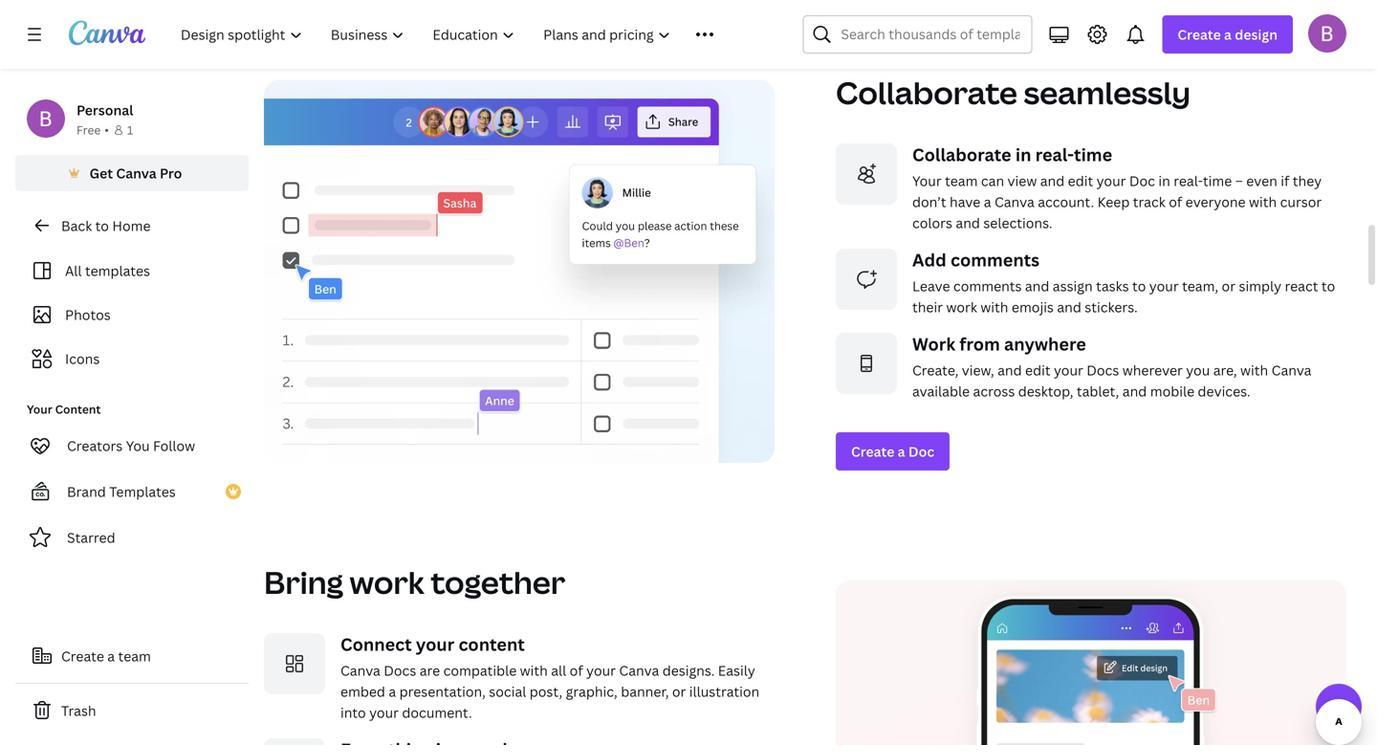 Task type: locate. For each thing, give the bounding box(es) containing it.
0 vertical spatial collaborate
[[836, 71, 1018, 113]]

your content
[[27, 401, 101, 417]]

edit up 'desktop,'
[[1025, 361, 1051, 379]]

comments up emojis
[[954, 277, 1022, 295]]

0 horizontal spatial real-
[[1035, 143, 1074, 166]]

comments
[[951, 248, 1040, 271], [954, 277, 1022, 295]]

photos
[[65, 306, 111, 324]]

a for team
[[107, 647, 115, 665]]

or down designs.
[[672, 682, 686, 700]]

tasks
[[1096, 277, 1129, 295]]

canva left the pro
[[116, 164, 157, 182]]

document.
[[402, 703, 472, 721]]

create inside button
[[61, 647, 104, 665]]

edit
[[1068, 171, 1093, 190], [1025, 361, 1051, 379]]

create
[[1178, 25, 1221, 44], [851, 442, 895, 460], [61, 647, 104, 665]]

your inside work from anywhere create, view, and edit your docs wherever you are, with canva available across desktop, tablet, and mobile devices.
[[1054, 361, 1084, 379]]

1 horizontal spatial create
[[851, 442, 895, 460]]

add
[[912, 248, 947, 271]]

your
[[912, 171, 942, 190], [27, 401, 52, 417]]

to right react
[[1322, 277, 1335, 295]]

with up post,
[[520, 661, 548, 679]]

icons link
[[27, 340, 237, 377]]

0 vertical spatial of
[[1169, 192, 1182, 211]]

1 horizontal spatial real-
[[1174, 171, 1203, 190]]

starred
[[67, 528, 115, 547]]

pro
[[160, 164, 182, 182]]

0 horizontal spatial docs
[[384, 661, 416, 679]]

2 horizontal spatial create
[[1178, 25, 1221, 44]]

create inside dropdown button
[[1178, 25, 1221, 44]]

in
[[1016, 143, 1031, 166], [1159, 171, 1171, 190]]

create a doc
[[851, 442, 935, 460]]

preview of canva docs' real-time collaboration features image
[[264, 80, 775, 463]]

and down have
[[956, 214, 980, 232]]

1 horizontal spatial time
[[1203, 171, 1232, 190]]

your left team,
[[1149, 277, 1179, 295]]

work up the connect
[[350, 561, 425, 603]]

work from anywhere image
[[836, 333, 897, 394]]

1 horizontal spatial work
[[946, 298, 977, 316]]

0 horizontal spatial or
[[672, 682, 686, 700]]

connect your content canva docs are compatible with all of your canva designs. easily embed a presentation, social post, graphic, banner, or illustration into your document.
[[340, 632, 760, 721]]

your inside collaborate in real-time your team can view and edit your doc in real-time – even if they don't have a canva account. keep track of everyone with cursor colors and selections.
[[912, 171, 942, 190]]

add comments image
[[836, 248, 897, 310]]

with inside "add comments leave comments and assign tasks to your team, or simply react to their work with emojis and stickers."
[[981, 298, 1009, 316]]

docs
[[1087, 361, 1119, 379], [384, 661, 416, 679]]

a
[[1224, 25, 1232, 44], [984, 192, 991, 211], [898, 442, 905, 460], [107, 647, 115, 665], [389, 682, 396, 700]]

free •
[[77, 122, 109, 138]]

starred link
[[15, 518, 249, 557]]

0 horizontal spatial create
[[61, 647, 104, 665]]

can
[[981, 171, 1004, 190]]

create down work from anywhere image
[[851, 442, 895, 460]]

with inside work from anywhere create, view, and edit your docs wherever you are, with canva available across desktop, tablet, and mobile devices.
[[1241, 361, 1268, 379]]

your up don't
[[912, 171, 942, 190]]

1 vertical spatial real-
[[1174, 171, 1203, 190]]

anywhere
[[1004, 332, 1086, 356]]

1 vertical spatial or
[[672, 682, 686, 700]]

of inside collaborate in real-time your team can view and edit your doc in real-time – even if they don't have a canva account. keep track of everyone with cursor colors and selections.
[[1169, 192, 1182, 211]]

1 vertical spatial collaborate
[[912, 143, 1012, 166]]

canva
[[116, 164, 157, 182], [995, 192, 1035, 211], [1272, 361, 1312, 379], [340, 661, 381, 679], [619, 661, 659, 679]]

connect your content image
[[264, 633, 325, 694]]

0 vertical spatial team
[[945, 171, 978, 190]]

1 vertical spatial work
[[350, 561, 425, 603]]

comments down selections.
[[951, 248, 1040, 271]]

1 vertical spatial team
[[118, 647, 151, 665]]

they
[[1293, 171, 1322, 190]]

available
[[912, 382, 970, 400]]

with left emojis
[[981, 298, 1009, 316]]

docs left are
[[384, 661, 416, 679]]

doc down available
[[909, 442, 935, 460]]

all templates link
[[27, 253, 237, 289]]

0 horizontal spatial time
[[1074, 143, 1112, 166]]

0 vertical spatial your
[[912, 171, 942, 190]]

0 vertical spatial real-
[[1035, 143, 1074, 166]]

create up trash
[[61, 647, 104, 665]]

of right all
[[570, 661, 583, 679]]

with right are,
[[1241, 361, 1268, 379]]

–
[[1235, 171, 1243, 190]]

1 horizontal spatial edit
[[1068, 171, 1093, 190]]

a inside connect your content canva docs are compatible with all of your canva designs. easily embed a presentation, social post, graphic, banner, or illustration into your document.
[[389, 682, 396, 700]]

0 vertical spatial docs
[[1087, 361, 1119, 379]]

1 horizontal spatial doc
[[1129, 171, 1155, 190]]

everyone
[[1186, 192, 1246, 211]]

real- up view
[[1035, 143, 1074, 166]]

all
[[551, 661, 566, 679]]

and up account. at the top
[[1040, 171, 1065, 190]]

real-
[[1035, 143, 1074, 166], [1174, 171, 1203, 190]]

1 horizontal spatial your
[[912, 171, 942, 190]]

0 horizontal spatial team
[[118, 647, 151, 665]]

0 horizontal spatial edit
[[1025, 361, 1051, 379]]

to inside back to home link
[[95, 217, 109, 235]]

1 vertical spatial docs
[[384, 661, 416, 679]]

team up have
[[945, 171, 978, 190]]

collaborate inside collaborate in real-time your team can view and edit your doc in real-time – even if they don't have a canva account. keep track of everyone with cursor colors and selections.
[[912, 143, 1012, 166]]

1 horizontal spatial or
[[1222, 277, 1236, 295]]

across
[[973, 382, 1015, 400]]

0 vertical spatial doc
[[1129, 171, 1155, 190]]

0 horizontal spatial work
[[350, 561, 425, 603]]

brand templates link
[[15, 472, 249, 511]]

1 horizontal spatial in
[[1159, 171, 1171, 190]]

0 vertical spatial edit
[[1068, 171, 1093, 190]]

to right tasks
[[1132, 277, 1146, 295]]

or inside connect your content canva docs are compatible with all of your canva designs. easily embed a presentation, social post, graphic, banner, or illustration into your document.
[[672, 682, 686, 700]]

top level navigation element
[[168, 15, 757, 54], [168, 15, 757, 54]]

0 vertical spatial time
[[1074, 143, 1112, 166]]

a inside button
[[107, 647, 115, 665]]

team,
[[1182, 277, 1219, 295]]

1 vertical spatial doc
[[909, 442, 935, 460]]

1 horizontal spatial team
[[945, 171, 978, 190]]

docs inside connect your content canva docs are compatible with all of your canva designs. easily embed a presentation, social post, graphic, banner, or illustration into your document.
[[384, 661, 416, 679]]

real- up everyone
[[1174, 171, 1203, 190]]

0 vertical spatial create
[[1178, 25, 1221, 44]]

1 horizontal spatial of
[[1169, 192, 1182, 211]]

get canva pro
[[90, 164, 182, 182]]

or right team,
[[1222, 277, 1236, 295]]

connect
[[340, 632, 412, 656]]

doc up "track"
[[1129, 171, 1155, 190]]

to
[[95, 217, 109, 235], [1132, 277, 1146, 295], [1322, 277, 1335, 295]]

edit inside work from anywhere create, view, and edit your docs wherever you are, with canva available across desktop, tablet, and mobile devices.
[[1025, 361, 1051, 379]]

to right back
[[95, 217, 109, 235]]

in up view
[[1016, 143, 1031, 166]]

1 horizontal spatial to
[[1132, 277, 1146, 295]]

docs up tablet,
[[1087, 361, 1119, 379]]

your inside collaborate in real-time your team can view and edit your doc in real-time – even if they don't have a canva account. keep track of everyone with cursor colors and selections.
[[1097, 171, 1126, 190]]

canva right are,
[[1272, 361, 1312, 379]]

1 horizontal spatial docs
[[1087, 361, 1119, 379]]

presentation,
[[399, 682, 486, 700]]

designs.
[[663, 661, 715, 679]]

trash
[[61, 702, 96, 720]]

collaborate up can
[[912, 143, 1012, 166]]

desktop,
[[1018, 382, 1074, 400]]

in up "track"
[[1159, 171, 1171, 190]]

0 horizontal spatial your
[[27, 401, 52, 417]]

0 horizontal spatial of
[[570, 661, 583, 679]]

team up trash link
[[118, 647, 151, 665]]

your
[[1097, 171, 1126, 190], [1149, 277, 1179, 295], [1054, 361, 1084, 379], [416, 632, 455, 656], [586, 661, 616, 679], [369, 703, 399, 721]]

or
[[1222, 277, 1236, 295], [672, 682, 686, 700]]

0 horizontal spatial doc
[[909, 442, 935, 460]]

canva up the embed
[[340, 661, 381, 679]]

0 horizontal spatial in
[[1016, 143, 1031, 166]]

of right "track"
[[1169, 192, 1182, 211]]

0 vertical spatial or
[[1222, 277, 1236, 295]]

canva up selections.
[[995, 192, 1035, 211]]

collaborate down search search box on the top right
[[836, 71, 1018, 113]]

and up "across"
[[998, 361, 1022, 379]]

graphic,
[[566, 682, 618, 700]]

create for create a team
[[61, 647, 104, 665]]

1 vertical spatial edit
[[1025, 361, 1051, 379]]

0 horizontal spatial to
[[95, 217, 109, 235]]

None search field
[[803, 15, 1032, 54]]

create for create a design
[[1178, 25, 1221, 44]]

2 vertical spatial create
[[61, 647, 104, 665]]

work
[[946, 298, 977, 316], [350, 561, 425, 603]]

work right the their
[[946, 298, 977, 316]]

bob builder image
[[1308, 14, 1347, 52]]

create left the design on the top right
[[1178, 25, 1221, 44]]

you
[[1186, 361, 1210, 379]]

0 vertical spatial work
[[946, 298, 977, 316]]

you
[[126, 437, 150, 455]]

bring work together
[[264, 561, 565, 603]]

your up 'desktop,'
[[1054, 361, 1084, 379]]

edit up account. at the top
[[1068, 171, 1093, 190]]

with down even
[[1249, 192, 1277, 211]]

1 vertical spatial of
[[570, 661, 583, 679]]

keep
[[1098, 192, 1130, 211]]

your left content
[[27, 401, 52, 417]]

and up emojis
[[1025, 277, 1050, 295]]

time
[[1074, 143, 1112, 166], [1203, 171, 1232, 190]]

with inside collaborate in real-time your team can view and edit your doc in real-time – even if they don't have a canva account. keep track of everyone with cursor colors and selections.
[[1249, 192, 1277, 211]]

design
[[1235, 25, 1278, 44]]

time up everyone
[[1203, 171, 1232, 190]]

content
[[55, 401, 101, 417]]

collaborate
[[836, 71, 1018, 113], [912, 143, 1012, 166]]

edit inside collaborate in real-time your team can view and edit your doc in real-time – even if they don't have a canva account. keep track of everyone with cursor colors and selections.
[[1068, 171, 1093, 190]]

your up keep
[[1097, 171, 1126, 190]]

time up keep
[[1074, 143, 1112, 166]]

1 vertical spatial create
[[851, 442, 895, 460]]

team inside collaborate in real-time your team can view and edit your doc in real-time – even if they don't have a canva account. keep track of everyone with cursor colors and selections.
[[945, 171, 978, 190]]

a inside dropdown button
[[1224, 25, 1232, 44]]

canva inside work from anywhere create, view, and edit your docs wherever you are, with canva available across desktop, tablet, and mobile devices.
[[1272, 361, 1312, 379]]



Task type: describe. For each thing, give the bounding box(es) containing it.
1 vertical spatial time
[[1203, 171, 1232, 190]]

templates
[[85, 262, 150, 280]]

back to home link
[[15, 207, 249, 245]]

follow
[[153, 437, 195, 455]]

doc inside collaborate in real-time your team can view and edit your doc in real-time – even if they don't have a canva account. keep track of everyone with cursor colors and selections.
[[1129, 171, 1155, 190]]

work
[[912, 332, 956, 356]]

creators
[[67, 437, 123, 455]]

your up graphic,
[[586, 661, 616, 679]]

collaborate in real-time image
[[836, 143, 897, 204]]

free
[[77, 122, 101, 138]]

brand templates
[[67, 483, 176, 501]]

react
[[1285, 277, 1318, 295]]

0 vertical spatial in
[[1016, 143, 1031, 166]]

home
[[112, 217, 151, 235]]

your down the embed
[[369, 703, 399, 721]]

of inside connect your content canva docs are compatible with all of your canva designs. easily embed a presentation, social post, graphic, banner, or illustration into your document.
[[570, 661, 583, 679]]

create a team button
[[15, 637, 249, 675]]

easily
[[718, 661, 755, 679]]

trash link
[[15, 692, 249, 730]]

2 horizontal spatial to
[[1322, 277, 1335, 295]]

emojis
[[1012, 298, 1054, 316]]

creators you follow link
[[15, 427, 249, 465]]

social
[[489, 682, 526, 700]]

and down the wherever
[[1123, 382, 1147, 400]]

photos link
[[27, 296, 237, 333]]

all templates
[[65, 262, 150, 280]]

•
[[104, 122, 109, 138]]

and down assign
[[1057, 298, 1082, 316]]

docs inside work from anywhere create, view, and edit your docs wherever you are, with canva available across desktop, tablet, and mobile devices.
[[1087, 361, 1119, 379]]

post,
[[530, 682, 563, 700]]

1 vertical spatial your
[[27, 401, 52, 417]]

are,
[[1213, 361, 1237, 379]]

create,
[[912, 361, 959, 379]]

canva up 'banner,'
[[619, 661, 659, 679]]

assign
[[1053, 277, 1093, 295]]

banner,
[[621, 682, 669, 700]]

team inside button
[[118, 647, 151, 665]]

selections.
[[984, 214, 1053, 232]]

if
[[1281, 171, 1290, 190]]

preview of canva docs as go-to visual communication platform image
[[836, 580, 1347, 745]]

create a design
[[1178, 25, 1278, 44]]

track
[[1133, 192, 1166, 211]]

stickers.
[[1085, 298, 1138, 316]]

get
[[90, 164, 113, 182]]

icons
[[65, 350, 100, 368]]

have
[[950, 192, 981, 211]]

don't
[[912, 192, 947, 211]]

back to home
[[61, 217, 151, 235]]

personal
[[77, 101, 133, 119]]

1 vertical spatial in
[[1159, 171, 1171, 190]]

wherever
[[1123, 361, 1183, 379]]

tablet,
[[1077, 382, 1119, 400]]

collaborate for collaborate in real-time your team can view and edit your doc in real-time – even if they don't have a canva account. keep track of everyone with cursor colors and selections.
[[912, 143, 1012, 166]]

cursor
[[1280, 192, 1322, 211]]

together
[[431, 561, 565, 603]]

devices.
[[1198, 382, 1251, 400]]

content
[[459, 632, 525, 656]]

compatible
[[443, 661, 517, 679]]

your up are
[[416, 632, 455, 656]]

seamlessly
[[1024, 71, 1191, 113]]

simply
[[1239, 277, 1282, 295]]

bring
[[264, 561, 343, 603]]

create a design button
[[1162, 15, 1293, 54]]

colors
[[912, 214, 953, 232]]

leave
[[912, 277, 950, 295]]

view,
[[962, 361, 994, 379]]

are
[[420, 661, 440, 679]]

embed
[[340, 682, 385, 700]]

a inside collaborate in real-time your team can view and edit your doc in real-time – even if they don't have a canva account. keep track of everyone with cursor colors and selections.
[[984, 192, 991, 211]]

templates
[[109, 483, 176, 501]]

your inside "add comments leave comments and assign tasks to your team, or simply react to their work with emojis and stickers."
[[1149, 277, 1179, 295]]

account.
[[1038, 192, 1094, 211]]

a for doc
[[898, 442, 905, 460]]

brand
[[67, 483, 106, 501]]

mobile
[[1150, 382, 1195, 400]]

creators you follow
[[67, 437, 195, 455]]

1 vertical spatial comments
[[954, 277, 1022, 295]]

view
[[1008, 171, 1037, 190]]

with inside connect your content canva docs are compatible with all of your canva designs. easily embed a presentation, social post, graphic, banner, or illustration into your document.
[[520, 661, 548, 679]]

all
[[65, 262, 82, 280]]

0 vertical spatial comments
[[951, 248, 1040, 271]]

canva inside button
[[116, 164, 157, 182]]

back
[[61, 217, 92, 235]]

Search search field
[[841, 16, 1020, 53]]

create a doc link
[[836, 432, 950, 470]]

collaborate for collaborate seamlessly
[[836, 71, 1018, 113]]

collaborate seamlessly
[[836, 71, 1191, 113]]

their
[[912, 298, 943, 316]]

work inside "add comments leave comments and assign tasks to your team, or simply react to their work with emojis and stickers."
[[946, 298, 977, 316]]

canva inside collaborate in real-time your team can view and edit your doc in real-time – even if they don't have a canva account. keep track of everyone with cursor colors and selections.
[[995, 192, 1035, 211]]

or inside "add comments leave comments and assign tasks to your team, or simply react to their work with emojis and stickers."
[[1222, 277, 1236, 295]]

add comments leave comments and assign tasks to your team, or simply react to their work with emojis and stickers.
[[912, 248, 1335, 316]]

a for design
[[1224, 25, 1232, 44]]

get canva pro button
[[15, 155, 249, 191]]

1
[[127, 122, 133, 138]]

into
[[340, 703, 366, 721]]

even
[[1246, 171, 1278, 190]]

create for create a doc
[[851, 442, 895, 460]]



Task type: vqa. For each thing, say whether or not it's contained in the screenshot.
the Brand Templates LINK
yes



